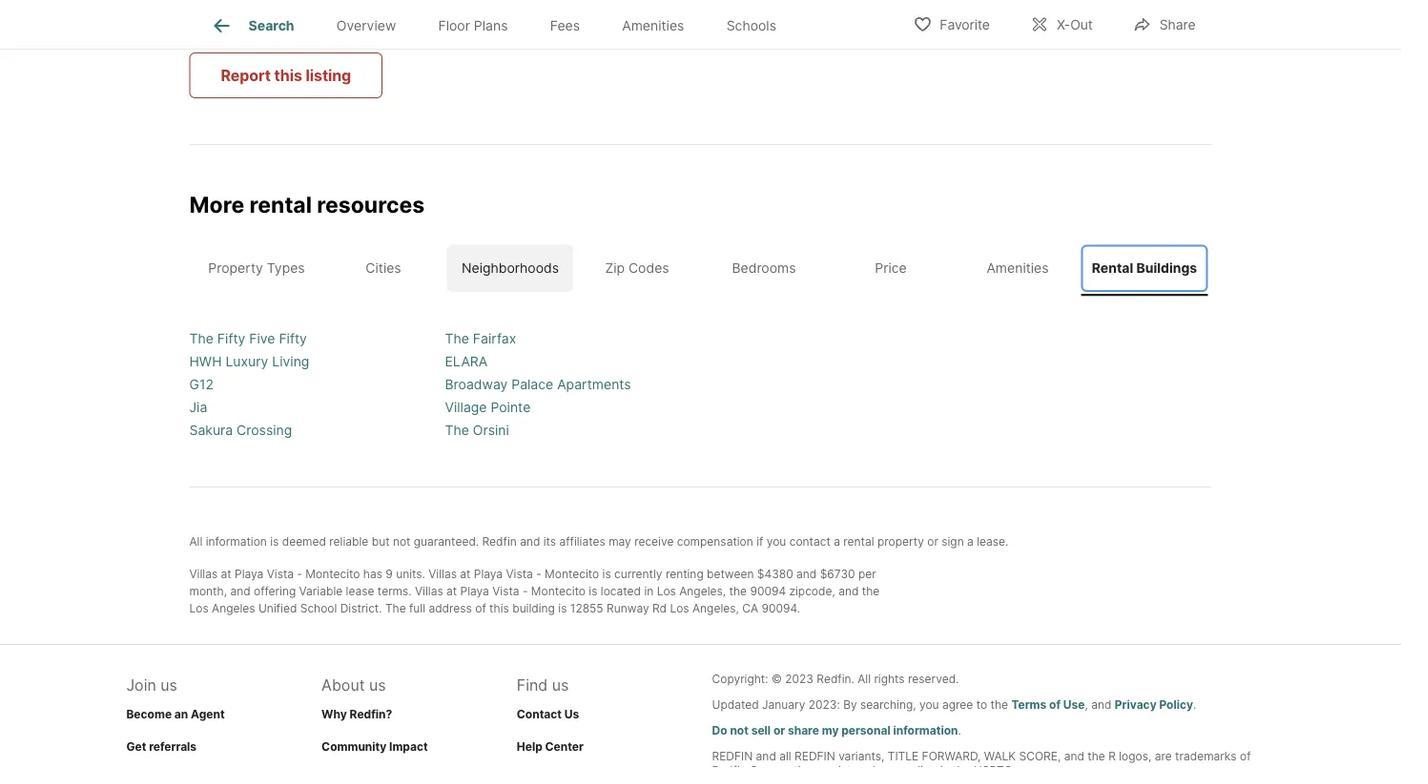 Task type: locate. For each thing, give the bounding box(es) containing it.
in down forward,
[[940, 763, 950, 768]]

2 vertical spatial or
[[879, 763, 890, 768]]

1 vertical spatial in
[[940, 763, 950, 768]]

policy
[[1160, 697, 1194, 711]]

share
[[1160, 17, 1196, 33]]

tab list
[[189, 0, 813, 49], [189, 241, 1212, 296]]

help center button
[[517, 740, 584, 754]]

the orsini link
[[445, 422, 509, 438]]

property types tab
[[193, 245, 320, 292]]

and up zipcode, at the bottom right
[[797, 567, 817, 581]]

information
[[206, 535, 267, 549], [893, 723, 958, 737]]

0 horizontal spatial redfin
[[482, 535, 517, 549]]

search link
[[210, 14, 294, 37]]

forward,
[[922, 749, 981, 763]]

this
[[274, 66, 302, 84], [490, 602, 509, 615]]

hwh luxury living link
[[189, 353, 309, 369]]

redfin.
[[817, 672, 855, 686]]

0 horizontal spatial in
[[644, 584, 654, 598]]

and up "angeles"
[[230, 584, 251, 598]]

or left sign on the bottom right of the page
[[928, 535, 939, 549]]

privacy policy link
[[1115, 697, 1194, 711]]

2 horizontal spatial or
[[928, 535, 939, 549]]

redfin
[[712, 749, 753, 763], [795, 749, 836, 763]]

0 vertical spatial this
[[274, 66, 302, 84]]

offering
[[254, 584, 296, 598]]

2023
[[785, 672, 814, 686]]

0 horizontal spatial information
[[206, 535, 267, 549]]

this left listing
[[274, 66, 302, 84]]

january
[[762, 697, 806, 711]]

month,
[[189, 584, 227, 598]]

runway
[[607, 602, 649, 615]]

0 vertical spatial amenities tab
[[601, 3, 706, 49]]

agent
[[191, 707, 225, 721]]

us right find
[[552, 676, 569, 694]]

plans
[[474, 17, 508, 34]]

1 vertical spatial tab list
[[189, 241, 1212, 296]]

0 vertical spatial tab list
[[189, 0, 813, 49]]

angeles, down renting on the bottom of page
[[680, 584, 726, 598]]

redfin down do
[[712, 763, 747, 768]]

,
[[1085, 697, 1088, 711]]

this inside button
[[274, 66, 302, 84]]

not right do
[[730, 723, 749, 737]]

1 vertical spatial amenities
[[987, 260, 1049, 276]]

affiliates
[[560, 535, 606, 549]]

1 horizontal spatial .
[[1194, 697, 1197, 711]]

or down "title"
[[879, 763, 890, 768]]

playa up the offering
[[235, 567, 264, 581]]

full
[[409, 602, 426, 615]]

get referrals
[[126, 740, 197, 754]]

2 horizontal spatial of
[[1240, 749, 1251, 763]]

may
[[609, 535, 631, 549]]

the down forward,
[[953, 763, 971, 768]]

los
[[657, 584, 676, 598], [189, 602, 209, 615], [670, 602, 689, 615]]

overview tab
[[316, 3, 417, 49]]

0 horizontal spatial this
[[274, 66, 302, 84]]

contact us button
[[517, 707, 579, 721]]

0 horizontal spatial amenities
[[622, 17, 684, 34]]

floor plans
[[438, 17, 508, 34]]

searching,
[[861, 697, 917, 711]]

information up "month,"
[[206, 535, 267, 549]]

hwh luxury living
[[189, 353, 309, 369]]

1 vertical spatial this
[[490, 602, 509, 615]]

1 vertical spatial .
[[958, 723, 962, 737]]

1 redfin from the left
[[712, 749, 753, 763]]

redfin and all redfin variants, title forward, walk score, and the r logos, are trademarks of redfin corporation, registered or pending in the uspto.
[[712, 749, 1251, 768]]

montecito
[[306, 567, 360, 581], [545, 567, 599, 581], [531, 584, 586, 598]]

0 vertical spatial all
[[189, 535, 203, 549]]

0 vertical spatial amenities
[[622, 17, 684, 34]]

zip
[[605, 260, 625, 276]]

this left building
[[490, 602, 509, 615]]

share button
[[1117, 4, 1212, 43]]

uspto.
[[974, 763, 1015, 768]]

0 vertical spatial information
[[206, 535, 267, 549]]

is up 12855
[[589, 584, 598, 598]]

.
[[1194, 697, 1197, 711], [958, 723, 962, 737]]

us for find us
[[552, 676, 569, 694]]

community impact button
[[322, 740, 428, 754]]

1 tab list from the top
[[189, 0, 813, 49]]

all left rights
[[858, 672, 871, 686]]

0 horizontal spatial amenities tab
[[601, 3, 706, 49]]

bedrooms
[[732, 260, 796, 276]]

1 horizontal spatial all
[[858, 672, 871, 686]]

1 horizontal spatial fifty
[[279, 330, 307, 346]]

vista
[[267, 567, 294, 581], [506, 567, 533, 581], [492, 584, 520, 598]]

x-
[[1057, 17, 1071, 33]]

seriously.
[[330, 16, 398, 35]]

if
[[402, 16, 412, 35]]

1 vertical spatial angeles,
[[693, 602, 739, 615]]

redfin down share
[[795, 749, 836, 763]]

between
[[707, 567, 754, 581]]

not right but
[[393, 535, 411, 549]]

you down reserved.
[[920, 697, 939, 711]]

we take fraud very seriously. if something looks fishy, let us know.
[[189, 16, 666, 35]]

2 vertical spatial of
[[1240, 749, 1251, 763]]

g12
[[189, 376, 214, 392]]

1 vertical spatial redfin
[[712, 763, 747, 768]]

1 vertical spatial not
[[730, 723, 749, 737]]

rental inside heading
[[250, 191, 312, 217]]

listing
[[306, 66, 351, 84]]

villas up "month,"
[[189, 567, 218, 581]]

©
[[772, 672, 782, 686]]

amenities left rental
[[987, 260, 1049, 276]]

rd
[[653, 602, 667, 615]]

let
[[581, 16, 599, 35]]

0 horizontal spatial of
[[475, 602, 486, 615]]

1 horizontal spatial redfin
[[712, 763, 747, 768]]

price
[[875, 260, 907, 276]]

sakura crossing link
[[189, 422, 292, 438]]

become
[[126, 707, 172, 721]]

the fairfax link
[[445, 330, 516, 346]]

fishy,
[[538, 16, 577, 35]]

palace
[[512, 376, 554, 392]]

at
[[221, 567, 232, 581], [460, 567, 471, 581], [447, 584, 457, 598]]

1 vertical spatial you
[[920, 697, 939, 711]]

floor plans tab
[[417, 3, 529, 49]]

reserved.
[[908, 672, 959, 686]]

the down village
[[445, 422, 469, 438]]

0 horizontal spatial a
[[834, 535, 840, 549]]

amenities tab
[[601, 3, 706, 49], [955, 245, 1081, 292]]

schools
[[727, 17, 777, 34]]

fees tab
[[529, 3, 601, 49]]

rental up per
[[844, 535, 874, 549]]

1 horizontal spatial or
[[879, 763, 890, 768]]

1 horizontal spatial amenities tab
[[955, 245, 1081, 292]]

information up "title"
[[893, 723, 958, 737]]

fifty up living
[[279, 330, 307, 346]]

. down agree
[[958, 723, 962, 737]]

report
[[221, 66, 271, 84]]

hwh
[[189, 353, 222, 369]]

playa up address
[[460, 584, 489, 598]]

of right address
[[475, 602, 486, 615]]

become an agent
[[126, 707, 225, 721]]

find us
[[517, 676, 569, 694]]

amenities tab right let
[[601, 3, 706, 49]]

0 horizontal spatial fifty
[[217, 330, 246, 346]]

why redfin? button
[[322, 707, 392, 721]]

contact us
[[517, 707, 579, 721]]

-
[[297, 567, 302, 581], [536, 567, 542, 581], [523, 584, 528, 598]]

corporation,
[[750, 763, 818, 768]]

this inside villas at playa vista - montecito has 9 units. villas at playa vista - montecito is currently renting between $4380 and $6730 per month, and offering variable lease terms. villas at playa vista - montecito is located in los angeles, the 90094 zipcode, and the los angeles unified school district. the full address of this building is 12855 runway rd los angeles, ca 90094.
[[490, 602, 509, 615]]

a right sign on the bottom right of the page
[[968, 535, 974, 549]]

building
[[513, 602, 555, 615]]

all up "month,"
[[189, 535, 203, 549]]

villas up full
[[415, 584, 443, 598]]

1 horizontal spatial amenities
[[987, 260, 1049, 276]]

2 fifty from the left
[[279, 330, 307, 346]]

redfin down do
[[712, 749, 753, 763]]

1 vertical spatial of
[[1050, 697, 1061, 711]]

us for join us
[[161, 676, 177, 694]]

1 horizontal spatial in
[[940, 763, 950, 768]]

the left r
[[1088, 749, 1106, 763]]

1 horizontal spatial rental
[[844, 535, 874, 549]]

in down currently
[[644, 584, 654, 598]]

bedrooms tab
[[701, 245, 828, 292]]

an
[[174, 707, 188, 721]]

. up trademarks
[[1194, 697, 1197, 711]]

ca
[[743, 602, 759, 615]]

r
[[1109, 749, 1116, 763]]

us right the join
[[161, 676, 177, 694]]

1 vertical spatial information
[[893, 723, 958, 737]]

amenities for the top amenities tab
[[622, 17, 684, 34]]

1 vertical spatial or
[[774, 723, 785, 737]]

los up rd
[[657, 584, 676, 598]]

the down per
[[862, 584, 880, 598]]

montecito up variable
[[306, 567, 360, 581]]

favorite button
[[897, 4, 1006, 43]]

of right trademarks
[[1240, 749, 1251, 763]]

0 vertical spatial you
[[767, 535, 786, 549]]

2 a from the left
[[968, 535, 974, 549]]

the right to
[[991, 697, 1009, 711]]

the up elara link
[[445, 330, 469, 346]]

resources
[[317, 191, 425, 217]]

0 horizontal spatial or
[[774, 723, 785, 737]]

of inside redfin and all redfin variants, title forward, walk score, and the r logos, are trademarks of redfin corporation, registered or pending in the uspto.
[[1240, 749, 1251, 763]]

0 vertical spatial not
[[393, 535, 411, 549]]

is up located
[[603, 567, 611, 581]]

1 vertical spatial amenities tab
[[955, 245, 1081, 292]]

1 horizontal spatial this
[[490, 602, 509, 615]]

rental right more on the left of page
[[250, 191, 312, 217]]

0 horizontal spatial redfin
[[712, 749, 753, 763]]

0 vertical spatial .
[[1194, 697, 1197, 711]]

0 horizontal spatial rental
[[250, 191, 312, 217]]

cities tab
[[320, 245, 447, 292]]

by
[[844, 697, 857, 711]]

the down terms.
[[385, 602, 406, 615]]

amenities right let
[[622, 17, 684, 34]]

and right the ,
[[1092, 697, 1112, 711]]

privacy
[[1115, 697, 1157, 711]]

x-out button
[[1014, 4, 1109, 43]]

0 vertical spatial rental
[[250, 191, 312, 217]]

0 vertical spatial in
[[644, 584, 654, 598]]

0 vertical spatial of
[[475, 602, 486, 615]]

a right contact
[[834, 535, 840, 549]]

villas right units.
[[429, 567, 457, 581]]

1 horizontal spatial redfin
[[795, 749, 836, 763]]

the up hwh
[[189, 330, 214, 346]]

trademarks
[[1176, 749, 1237, 763]]

village pointe link
[[445, 399, 531, 415]]

0 horizontal spatial -
[[297, 567, 302, 581]]

and down $6730
[[839, 584, 859, 598]]

fraud
[[252, 16, 290, 35]]

or inside redfin and all redfin variants, title forward, walk score, and the r logos, are trademarks of redfin corporation, registered or pending in the uspto.
[[879, 763, 890, 768]]

broadway palace apartments
[[445, 376, 631, 392]]

amenities tab left rental
[[955, 245, 1081, 292]]

0 vertical spatial or
[[928, 535, 939, 549]]

schools tab
[[706, 3, 798, 49]]

the for the fifty five fifty
[[189, 330, 214, 346]]

angeles, left ca
[[693, 602, 739, 615]]

tab list containing property types
[[189, 241, 1212, 296]]

redfin left its
[[482, 535, 517, 549]]

is
[[270, 535, 279, 549], [603, 567, 611, 581], [589, 584, 598, 598], [558, 602, 567, 615]]

0 horizontal spatial you
[[767, 535, 786, 549]]

1 horizontal spatial at
[[447, 584, 457, 598]]

fifty up luxury
[[217, 330, 246, 346]]

or right sell
[[774, 723, 785, 737]]

you right "if"
[[767, 535, 786, 549]]

us up the redfin? at bottom left
[[369, 676, 386, 694]]

of left use
[[1050, 697, 1061, 711]]

$6730
[[820, 567, 855, 581]]

the
[[189, 330, 214, 346], [445, 330, 469, 346], [445, 422, 469, 438], [385, 602, 406, 615]]

living
[[272, 353, 309, 369]]

the inside villas at playa vista - montecito has 9 units. villas at playa vista - montecito is currently renting between $4380 and $6730 per month, and offering variable lease terms. villas at playa vista - montecito is located in los angeles, the 90094 zipcode, and the los angeles unified school district. the full address of this building is 12855 runway rd los angeles, ca 90094.
[[385, 602, 406, 615]]

reliable
[[330, 535, 369, 549]]

2 tab list from the top
[[189, 241, 1212, 296]]

1 horizontal spatial a
[[968, 535, 974, 549]]



Task type: describe. For each thing, give the bounding box(es) containing it.
terms of use link
[[1012, 697, 1085, 711]]

do not sell or share my personal information link
[[712, 723, 958, 737]]

use
[[1064, 697, 1085, 711]]

amenities for the right amenities tab
[[987, 260, 1049, 276]]

neighborhoods tab
[[447, 245, 574, 292]]

0 horizontal spatial .
[[958, 723, 962, 737]]

we
[[189, 16, 212, 35]]

receive
[[635, 535, 674, 549]]

montecito up building
[[531, 584, 586, 598]]

villas at playa vista - montecito has 9 units. villas at playa vista - montecito is currently renting between $4380 and $6730 per month, and offering variable lease terms. villas at playa vista - montecito is located in los angeles, the 90094 zipcode, and the los angeles unified school district. the full address of this building is 12855 runway rd los angeles, ca 90094.
[[189, 567, 880, 615]]

pending
[[893, 763, 937, 768]]

los right rd
[[670, 602, 689, 615]]

us for about us
[[369, 676, 386, 694]]

impact
[[389, 740, 428, 754]]

crossing
[[237, 422, 292, 438]]

become an agent button
[[126, 707, 225, 721]]

montecito down affiliates
[[545, 567, 599, 581]]

get
[[126, 740, 146, 754]]

help
[[517, 740, 543, 754]]

1 horizontal spatial you
[[920, 697, 939, 711]]

floor
[[438, 17, 470, 34]]

zip codes
[[605, 260, 669, 276]]

redfin inside redfin and all redfin variants, title forward, walk score, and the r logos, are trademarks of redfin corporation, registered or pending in the uspto.
[[712, 763, 747, 768]]

center
[[545, 740, 584, 754]]

get referrals button
[[126, 740, 197, 754]]

1 fifty from the left
[[217, 330, 246, 346]]

playa down guaranteed.
[[474, 567, 503, 581]]

variable
[[299, 584, 343, 598]]

types
[[267, 260, 305, 276]]

orsini
[[473, 422, 509, 438]]

currently
[[614, 567, 663, 581]]

terms.
[[378, 584, 412, 598]]

the down the between
[[729, 584, 747, 598]]

contact
[[517, 707, 562, 721]]

score,
[[1019, 749, 1061, 763]]

the for the fairfax
[[445, 330, 469, 346]]

0 vertical spatial angeles,
[[680, 584, 726, 598]]

community
[[322, 740, 387, 754]]

contact
[[790, 535, 831, 549]]

the for the orsini
[[445, 422, 469, 438]]

my
[[822, 723, 839, 737]]

units.
[[396, 567, 425, 581]]

the fifty five fifty link
[[189, 330, 307, 346]]

2 horizontal spatial at
[[460, 567, 471, 581]]

sakura
[[189, 422, 233, 438]]

something
[[416, 16, 492, 35]]

us
[[565, 707, 579, 721]]

in inside villas at playa vista - montecito has 9 units. villas at playa vista - montecito is currently renting between $4380 and $6730 per month, and offering variable lease terms. villas at playa vista - montecito is located in los angeles, the 90094 zipcode, and the los angeles unified school district. the full address of this building is 12855 runway rd los angeles, ca 90094.
[[644, 584, 654, 598]]

find
[[517, 676, 548, 694]]

the orsini
[[445, 422, 509, 438]]

more rental resources heading
[[189, 191, 1212, 241]]

referrals
[[149, 740, 197, 754]]

property
[[208, 260, 263, 276]]

redfin?
[[350, 707, 392, 721]]

about us
[[322, 676, 386, 694]]

rental buildings
[[1092, 260, 1198, 276]]

los down "month,"
[[189, 602, 209, 615]]

elara link
[[445, 353, 488, 369]]

2 horizontal spatial -
[[536, 567, 542, 581]]

0 vertical spatial redfin
[[482, 535, 517, 549]]

in inside redfin and all redfin variants, title forward, walk score, and the r logos, are trademarks of redfin corporation, registered or pending in the uspto.
[[940, 763, 950, 768]]

are
[[1155, 749, 1172, 763]]

unified
[[259, 602, 297, 615]]

and left its
[[520, 535, 540, 549]]

terms
[[1012, 697, 1047, 711]]

school
[[300, 602, 337, 615]]

share
[[788, 723, 819, 737]]

zip codes tab
[[574, 245, 701, 292]]

variants,
[[839, 749, 885, 763]]

1 horizontal spatial -
[[523, 584, 528, 598]]

0 horizontal spatial not
[[393, 535, 411, 549]]

and left all
[[756, 749, 776, 763]]

us right let
[[603, 16, 620, 35]]

sell
[[751, 723, 771, 737]]

1 horizontal spatial of
[[1050, 697, 1061, 711]]

jia link
[[189, 399, 207, 415]]

elara
[[445, 353, 488, 369]]

logos,
[[1119, 749, 1152, 763]]

sakura crossing
[[189, 422, 292, 438]]

all information is deemed reliable but not guaranteed. redfin and its affiliates may receive compensation if you contact a rental property or sign a lease.
[[189, 535, 1009, 549]]

2 redfin from the left
[[795, 749, 836, 763]]

0 horizontal spatial all
[[189, 535, 203, 549]]

fairfax
[[473, 330, 516, 346]]

report this listing
[[221, 66, 351, 84]]

all
[[780, 749, 792, 763]]

take
[[216, 16, 247, 35]]

broadway palace apartments link
[[445, 376, 631, 392]]

codes
[[629, 260, 669, 276]]

tab list containing search
[[189, 0, 813, 49]]

1 vertical spatial all
[[858, 672, 871, 686]]

rental
[[1092, 260, 1134, 276]]

1 horizontal spatial not
[[730, 723, 749, 737]]

rental buildings tab
[[1081, 245, 1208, 292]]

1 a from the left
[[834, 535, 840, 549]]

why
[[322, 707, 347, 721]]

property
[[878, 535, 924, 549]]

1 vertical spatial rental
[[844, 535, 874, 549]]

about
[[322, 676, 365, 694]]

join us
[[126, 676, 177, 694]]

updated
[[712, 697, 759, 711]]

out
[[1071, 17, 1093, 33]]

price tab
[[828, 245, 955, 292]]

1 horizontal spatial information
[[893, 723, 958, 737]]

compensation
[[677, 535, 754, 549]]

is left deemed
[[270, 535, 279, 549]]

help center
[[517, 740, 584, 754]]

do not sell or share my personal information .
[[712, 723, 962, 737]]

cities
[[366, 260, 401, 276]]

jia
[[189, 399, 207, 415]]

copyright: © 2023 redfin. all rights reserved.
[[712, 672, 959, 686]]

0 horizontal spatial at
[[221, 567, 232, 581]]

why redfin?
[[322, 707, 392, 721]]

overview
[[337, 17, 396, 34]]

very
[[294, 16, 326, 35]]

know.
[[624, 16, 666, 35]]

district.
[[340, 602, 382, 615]]

rights
[[874, 672, 905, 686]]

and right score,
[[1064, 749, 1085, 763]]

is left 12855
[[558, 602, 567, 615]]

of inside villas at playa vista - montecito has 9 units. villas at playa vista - montecito is currently renting between $4380 and $6730 per month, and offering variable lease terms. villas at playa vista - montecito is located in los angeles, the 90094 zipcode, and the los angeles unified school district. the full address of this building is 12855 runway rd los angeles, ca 90094.
[[475, 602, 486, 615]]

village
[[445, 399, 487, 415]]

to
[[977, 697, 988, 711]]



Task type: vqa. For each thing, say whether or not it's contained in the screenshot.


